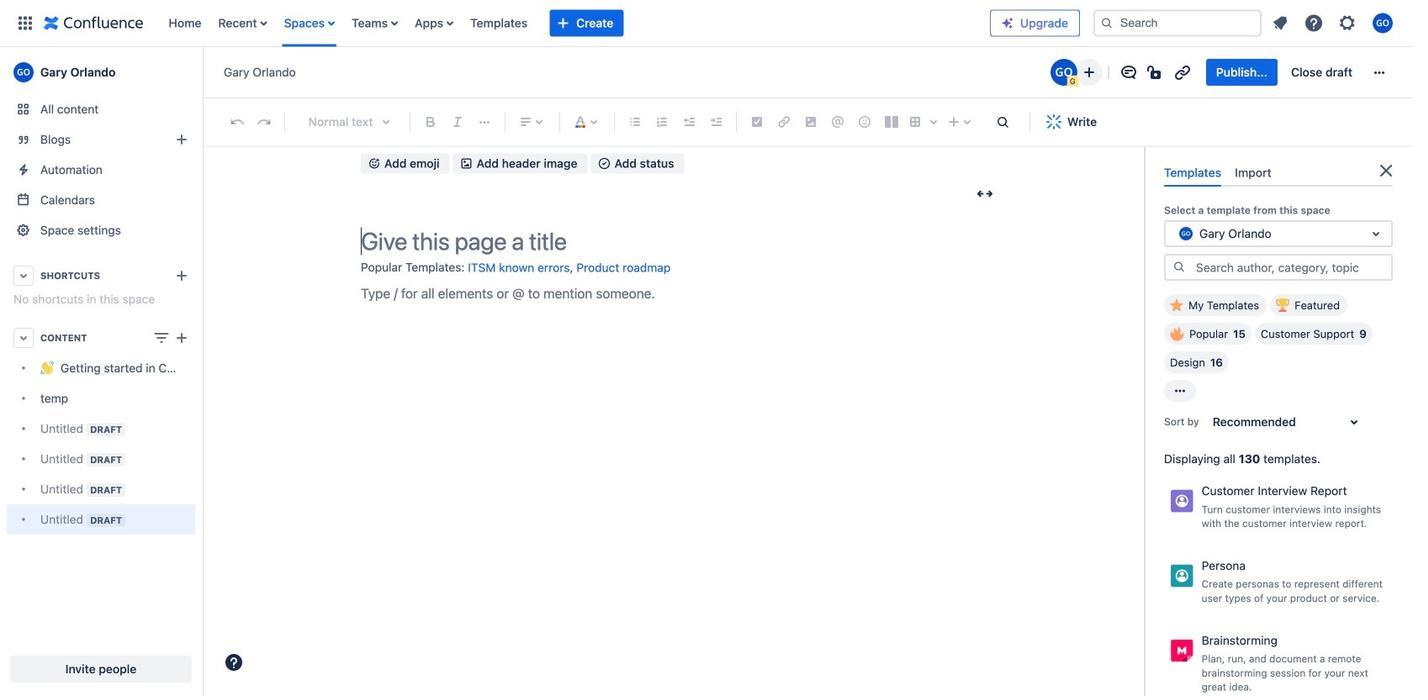 Task type: vqa. For each thing, say whether or not it's contained in the screenshot.
Import and bulk change issues icon
no



Task type: describe. For each thing, give the bounding box(es) containing it.
global element
[[10, 0, 990, 47]]

make page full-width image
[[975, 184, 995, 204]]

notification icon image
[[1271, 13, 1291, 33]]

close templates and import image
[[1377, 161, 1397, 181]]

search icon image
[[1173, 261, 1187, 274]]

no restrictions image
[[1146, 62, 1166, 82]]

help icon image
[[1304, 13, 1325, 33]]

list for premium image
[[1266, 8, 1404, 38]]

change view image
[[151, 328, 172, 348]]

Main content area, start typing to enter text. text field
[[361, 282, 1001, 305]]

Search field
[[1094, 10, 1262, 37]]

settings icon image
[[1338, 13, 1358, 33]]

more categories image
[[1171, 381, 1191, 401]]

collapse sidebar image
[[183, 56, 220, 89]]

Search author, category, topic field
[[1192, 256, 1392, 280]]



Task type: locate. For each thing, give the bounding box(es) containing it.
appswitcher icon image
[[15, 13, 35, 33]]

copy link image
[[1173, 62, 1193, 82]]

premium image
[[1001, 16, 1015, 30]]

open image
[[1367, 224, 1387, 244]]

group
[[1207, 59, 1363, 86]]

comment icon image
[[1119, 62, 1139, 82]]

tree inside space element
[[7, 353, 195, 535]]

None search field
[[1094, 10, 1262, 37]]

list for "appswitcher icon"
[[160, 0, 990, 47]]

banner
[[0, 0, 1414, 47]]

invite to edit image
[[1079, 62, 1100, 82]]

your profile and preferences image
[[1373, 13, 1394, 33]]

0 horizontal spatial list
[[160, 0, 990, 47]]

image icon image
[[460, 157, 473, 170]]

find and replace image
[[993, 112, 1013, 132]]

None text field
[[1176, 226, 1180, 243]]

Give this page a title text field
[[361, 227, 1001, 255]]

tree
[[7, 353, 195, 535]]

search image
[[1101, 16, 1114, 30]]

add shortcut image
[[172, 266, 192, 286]]

create a blog image
[[172, 130, 192, 150]]

add emoji image
[[368, 157, 381, 170]]

list
[[160, 0, 990, 47], [1266, 8, 1404, 38]]

more image
[[1370, 62, 1390, 82]]

space element
[[0, 47, 202, 697]]

create image
[[172, 328, 192, 348]]

tab list
[[1158, 159, 1400, 187]]

1 horizontal spatial list
[[1266, 8, 1404, 38]]

confluence image
[[44, 13, 143, 33], [44, 13, 143, 33]]

text formatting group
[[417, 109, 498, 135]]

list formating group
[[622, 109, 730, 135]]



